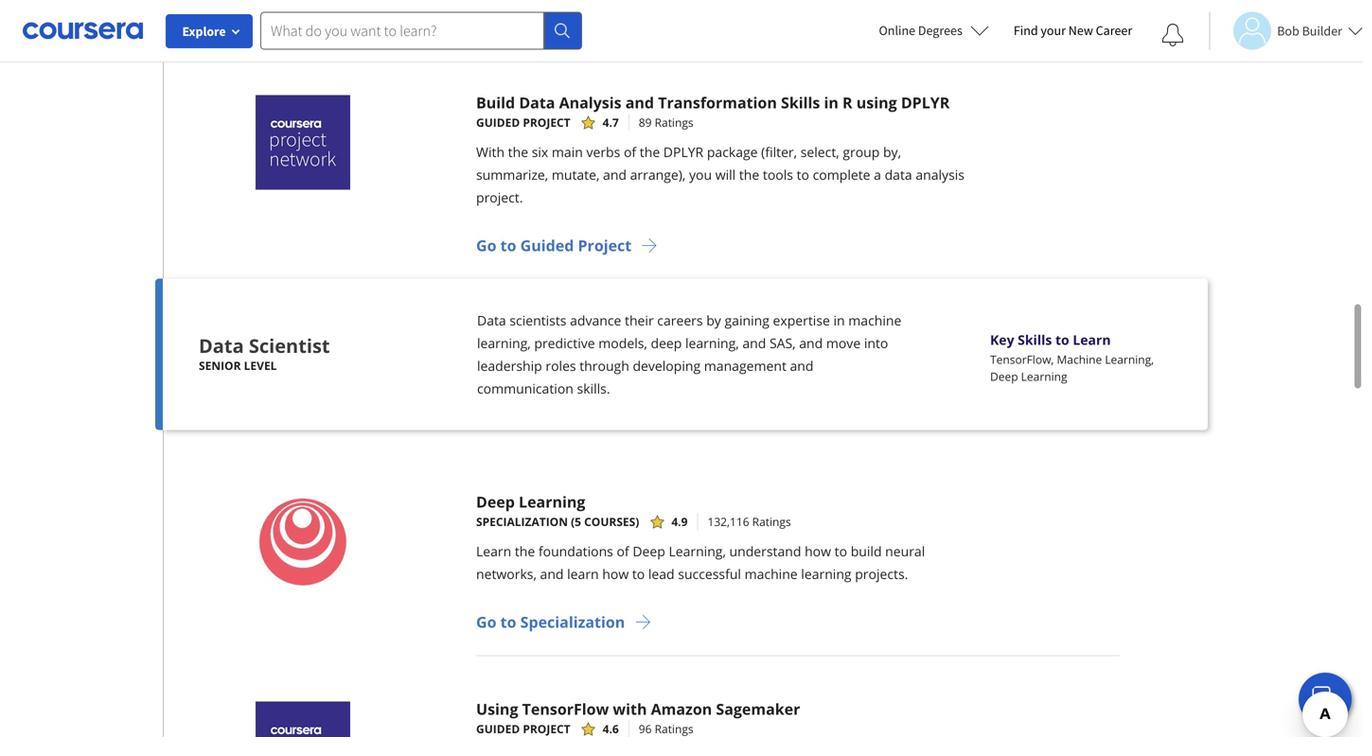Task type: locate. For each thing, give the bounding box(es) containing it.
deep up specialization (5 courses)
[[476, 492, 515, 512]]

how up learning
[[805, 542, 831, 560]]

guided project up six
[[476, 115, 571, 130]]

and inside learn the foundations of deep learning, understand how to build neural networks, and learn how to lead successful machine learning projects.
[[540, 565, 564, 583]]

by,
[[883, 143, 901, 161]]

learning down the "tensorflow,"
[[1021, 369, 1067, 384]]

project for data
[[523, 115, 571, 130]]

0 vertical spatial go
[[476, 5, 497, 26]]

of down courses)
[[617, 542, 629, 560]]

to down networks, at the left bottom of the page
[[500, 612, 516, 632]]

data for scientists
[[477, 311, 506, 329]]

filled star image for learning
[[651, 515, 664, 528]]

1 vertical spatial in
[[834, 311, 845, 329]]

deep learning by deeplearning.ai image
[[256, 495, 350, 589]]

0 vertical spatial data
[[519, 92, 555, 113]]

data left scientist
[[199, 333, 244, 359]]

1 horizontal spatial skills
[[1018, 331, 1052, 349]]

0 vertical spatial skills
[[781, 92, 820, 113]]

0 vertical spatial ratings
[[655, 115, 694, 130]]

builder
[[1302, 22, 1342, 39]]

guided inside go to guided project link
[[520, 235, 574, 256]]

1 guided project from the top
[[476, 115, 571, 130]]

deep up lead
[[633, 542, 665, 560]]

2 vertical spatial data
[[199, 333, 244, 359]]

new
[[1069, 22, 1093, 39]]

1 vertical spatial project
[[578, 235, 632, 256]]

2 guided project from the top
[[476, 721, 571, 737]]

go to professional certificate link
[[163, 0, 1208, 50], [476, 1, 967, 30]]

to inside key skills to learn tensorflow, machine learning, deep learning
[[1056, 331, 1069, 349]]

machine down understand
[[745, 565, 798, 583]]

1 vertical spatial dplyr
[[663, 143, 704, 161]]

(5
[[571, 514, 581, 530]]

0 horizontal spatial learning
[[519, 492, 585, 512]]

guided for data
[[476, 115, 520, 130]]

1 horizontal spatial dplyr
[[901, 92, 950, 113]]

the left six
[[508, 143, 528, 161]]

go to specialization
[[476, 612, 625, 632]]

and left learn
[[540, 565, 564, 583]]

learning
[[801, 565, 852, 583]]

guided project for tensorflow
[[476, 721, 571, 737]]

project for tensorflow
[[523, 721, 571, 737]]

learning, inside learn the foundations of deep learning, understand how to build neural networks, and learn how to lead successful machine learning projects.
[[669, 542, 726, 560]]

how
[[805, 542, 831, 560], [602, 565, 629, 583]]

0 horizontal spatial data
[[199, 333, 244, 359]]

2 vertical spatial guided
[[476, 721, 520, 737]]

and
[[626, 92, 654, 113], [603, 166, 627, 184], [743, 334, 766, 352], [799, 334, 823, 352], [790, 357, 814, 375], [540, 565, 564, 583]]

0 horizontal spatial machine
[[745, 565, 798, 583]]

using tensorflow with amazon sagemaker
[[476, 699, 800, 719]]

learning, up leadership at the left of the page
[[477, 334, 531, 352]]

1 vertical spatial deep
[[476, 492, 515, 512]]

communication
[[477, 380, 574, 398]]

the up arrange),
[[640, 143, 660, 161]]

0 horizontal spatial how
[[602, 565, 629, 583]]

1 horizontal spatial learning,
[[685, 334, 739, 352]]

2 learning, from the left
[[685, 334, 739, 352]]

in left r
[[824, 92, 839, 113]]

learning, up successful
[[669, 542, 726, 560]]

2 vertical spatial ratings
[[655, 721, 694, 737]]

filled star image
[[651, 515, 664, 528], [582, 723, 595, 736]]

0 vertical spatial specialization
[[476, 514, 568, 530]]

0 vertical spatial learn
[[1073, 331, 1111, 349]]

lead
[[648, 565, 675, 583]]

project down tensorflow
[[523, 721, 571, 737]]

bob
[[1277, 22, 1300, 39]]

2 vertical spatial deep
[[633, 542, 665, 560]]

roles
[[546, 357, 576, 375]]

build data analysis and transformation skills in r using dplyr
[[476, 92, 950, 113]]

0 vertical spatial guided project
[[476, 115, 571, 130]]

learning inside key skills to learn tensorflow, machine learning, deep learning
[[1021, 369, 1067, 384]]

to
[[500, 5, 516, 26], [797, 166, 809, 184], [500, 235, 516, 256], [1056, 331, 1069, 349], [835, 542, 847, 560], [632, 565, 645, 583], [500, 612, 516, 632]]

amazon
[[651, 699, 712, 719]]

3 go from the top
[[476, 612, 497, 632]]

your
[[1041, 22, 1066, 39]]

learn up machine in the top right of the page
[[1073, 331, 1111, 349]]

1 horizontal spatial filled star image
[[651, 515, 664, 528]]

specialization down deep learning
[[476, 514, 568, 530]]

2 vertical spatial go
[[476, 612, 497, 632]]

project up "advance"
[[578, 235, 632, 256]]

learning up specialization (5 courses)
[[519, 492, 585, 512]]

learning
[[1021, 369, 1067, 384], [519, 492, 585, 512]]

None search field
[[260, 12, 582, 50]]

arrow right image for go to specialization
[[635, 614, 652, 631]]

0 vertical spatial guided
[[476, 115, 520, 130]]

to up machine in the top right of the page
[[1056, 331, 1069, 349]]

and down gaining
[[743, 334, 766, 352]]

and down sas,
[[790, 357, 814, 375]]

1 horizontal spatial learning,
[[1105, 352, 1154, 367]]

machine
[[1057, 352, 1102, 367]]

1 horizontal spatial data
[[477, 311, 506, 329]]

of inside with the six main verbs of the dplyr package (filter, select, group by, summarize, mutate, and arrange), you will the tools to complete a data analysis project.
[[624, 143, 636, 161]]

machine up into at top
[[848, 311, 902, 329]]

0 horizontal spatial learn
[[476, 542, 511, 560]]

and inside with the six main verbs of the dplyr package (filter, select, group by, summarize, mutate, and arrange), you will the tools to complete a data analysis project.
[[603, 166, 627, 184]]

1 vertical spatial specialization
[[520, 612, 625, 632]]

learn up networks, at the left bottom of the page
[[476, 542, 511, 560]]

foundations
[[539, 542, 613, 560]]

package
[[707, 143, 758, 161]]

deep down the "tensorflow,"
[[990, 369, 1018, 384]]

coursera image
[[23, 15, 143, 46]]

leadership
[[477, 357, 542, 375]]

1 vertical spatial guided
[[520, 235, 574, 256]]

data inside data scientist senior level
[[199, 333, 244, 359]]

deep
[[651, 334, 682, 352]]

predictive
[[534, 334, 595, 352]]

arrow right image
[[641, 237, 658, 254], [635, 614, 652, 631]]

1 vertical spatial machine
[[745, 565, 798, 583]]

to down project.
[[500, 235, 516, 256]]

professional
[[520, 5, 614, 26]]

0 vertical spatial how
[[805, 542, 831, 560]]

analysis
[[559, 92, 622, 113]]

1 vertical spatial how
[[602, 565, 629, 583]]

dplyr right using
[[901, 92, 950, 113]]

online degrees button
[[864, 9, 1004, 51]]

0 horizontal spatial learning,
[[477, 334, 531, 352]]

go
[[476, 5, 497, 26], [476, 235, 497, 256], [476, 612, 497, 632]]

go to professional certificate link up transformation
[[476, 1, 967, 30]]

0 vertical spatial filled star image
[[651, 515, 664, 528]]

and down verbs
[[603, 166, 627, 184]]

ratings right 89
[[655, 115, 694, 130]]

0 vertical spatial deep
[[990, 369, 1018, 384]]

explore button
[[166, 14, 253, 48]]

go to guided project
[[476, 235, 632, 256]]

0 horizontal spatial learning,
[[669, 542, 726, 560]]

guided down using
[[476, 721, 520, 737]]

data
[[519, 92, 555, 113], [477, 311, 506, 329], [199, 333, 244, 359]]

filled star image left 4.9
[[651, 515, 664, 528]]

by
[[706, 311, 721, 329]]

guided down project.
[[520, 235, 574, 256]]

2 vertical spatial project
[[523, 721, 571, 737]]

guided
[[476, 115, 520, 130], [520, 235, 574, 256], [476, 721, 520, 737]]

96
[[639, 721, 652, 737]]

deep
[[990, 369, 1018, 384], [476, 492, 515, 512], [633, 542, 665, 560]]

of right verbs
[[624, 143, 636, 161]]

1 horizontal spatial deep
[[633, 542, 665, 560]]

specialization
[[476, 514, 568, 530], [520, 612, 625, 632]]

sas,
[[770, 334, 796, 352]]

ratings up understand
[[752, 514, 791, 530]]

0 vertical spatial arrow right image
[[641, 237, 658, 254]]

learn
[[1073, 331, 1111, 349], [476, 542, 511, 560]]

key skills to learn tensorflow, machine learning, deep learning
[[990, 331, 1154, 384]]

skills up the "tensorflow,"
[[1018, 331, 1052, 349]]

1 horizontal spatial learning
[[1021, 369, 1067, 384]]

1 vertical spatial arrow right image
[[635, 614, 652, 631]]

96 ratings
[[639, 721, 694, 737]]

skills left r
[[781, 92, 820, 113]]

to inside go to specialization link
[[500, 612, 516, 632]]

2 go from the top
[[476, 235, 497, 256]]

89 ratings
[[639, 115, 694, 130]]

project
[[523, 115, 571, 130], [578, 235, 632, 256], [523, 721, 571, 737]]

how right learn
[[602, 565, 629, 583]]

0 vertical spatial of
[[624, 143, 636, 161]]

models,
[[599, 334, 647, 352]]

ratings down amazon
[[655, 721, 694, 737]]

0 vertical spatial project
[[523, 115, 571, 130]]

dplyr
[[901, 92, 950, 113], [663, 143, 704, 161]]

1 vertical spatial learning
[[519, 492, 585, 512]]

1 vertical spatial go
[[476, 235, 497, 256]]

ratings for sagemaker
[[655, 721, 694, 737]]

1 vertical spatial filled star image
[[582, 723, 595, 736]]

arrange),
[[630, 166, 686, 184]]

project up six
[[523, 115, 571, 130]]

filled star image left 4.6
[[582, 723, 595, 736]]

arrow right image inside go to specialization link
[[635, 614, 652, 631]]

0 vertical spatial dplyr
[[901, 92, 950, 113]]

their
[[625, 311, 654, 329]]

data right build
[[519, 92, 555, 113]]

1 vertical spatial learning,
[[669, 542, 726, 560]]

4.7
[[603, 115, 619, 130]]

machine inside data scientists advance their careers by gaining expertise in machine learning, predictive models, deep learning, and sas, and move into leadership roles through developing management and communication skills.
[[848, 311, 902, 329]]

0 vertical spatial machine
[[848, 311, 902, 329]]

2 horizontal spatial deep
[[990, 369, 1018, 384]]

the up networks, at the left bottom of the page
[[515, 542, 535, 560]]

ratings for transformation
[[655, 115, 694, 130]]

guided project
[[476, 115, 571, 130], [476, 721, 571, 737]]

go to professional certificate
[[476, 5, 697, 26]]

0 vertical spatial in
[[824, 92, 839, 113]]

learning,
[[1105, 352, 1154, 367], [669, 542, 726, 560]]

of
[[624, 143, 636, 161], [617, 542, 629, 560]]

online degrees
[[879, 22, 963, 39]]

0 vertical spatial learning,
[[1105, 352, 1154, 367]]

1 vertical spatial learn
[[476, 542, 511, 560]]

go down project.
[[476, 235, 497, 256]]

find your new career link
[[1004, 19, 1142, 43]]

1 horizontal spatial machine
[[848, 311, 902, 329]]

to left professional
[[500, 5, 516, 26]]

2 horizontal spatial data
[[519, 92, 555, 113]]

1 horizontal spatial how
[[805, 542, 831, 560]]

learning, down by
[[685, 334, 739, 352]]

in up move
[[834, 311, 845, 329]]

4.6
[[603, 721, 619, 737]]

dplyr up you
[[663, 143, 704, 161]]

project.
[[476, 188, 523, 206]]

guided down build
[[476, 115, 520, 130]]

1 vertical spatial guided project
[[476, 721, 571, 737]]

to inside go to professional certificate link
[[500, 5, 516, 26]]

arrow right image down lead
[[635, 614, 652, 631]]

bob builder
[[1277, 22, 1342, 39]]

arrow right image inside go to guided project link
[[641, 237, 658, 254]]

arrow right image down arrange),
[[641, 237, 658, 254]]

tensorflow,
[[990, 352, 1054, 367]]

data scientist senior level
[[199, 333, 330, 373]]

specialization down learn
[[520, 612, 625, 632]]

explore
[[182, 23, 226, 40]]

1 horizontal spatial learn
[[1073, 331, 1111, 349]]

1 vertical spatial data
[[477, 311, 506, 329]]

go down networks, at the left bottom of the page
[[476, 612, 497, 632]]

understand
[[729, 542, 801, 560]]

1 go from the top
[[476, 5, 497, 26]]

0 horizontal spatial filled star image
[[582, 723, 595, 736]]

0 vertical spatial learning
[[1021, 369, 1067, 384]]

level
[[244, 358, 277, 373]]

data left scientists
[[477, 311, 506, 329]]

go left professional
[[476, 5, 497, 26]]

management
[[704, 357, 787, 375]]

1 vertical spatial skills
[[1018, 331, 1052, 349]]

1 vertical spatial of
[[617, 542, 629, 560]]

arrow right image for go to guided project
[[641, 237, 658, 254]]

a
[[874, 166, 881, 184]]

learning, right machine in the top right of the page
[[1105, 352, 1154, 367]]

0 horizontal spatial dplyr
[[663, 143, 704, 161]]

data inside data scientists advance their careers by gaining expertise in machine learning, predictive models, deep learning, and sas, and move into leadership roles through developing management and communication skills.
[[477, 311, 506, 329]]

the right will
[[739, 166, 759, 184]]

build
[[476, 92, 515, 113]]

guided project down using
[[476, 721, 571, 737]]

to right tools
[[797, 166, 809, 184]]



Task type: describe. For each thing, give the bounding box(es) containing it.
gaining
[[725, 311, 770, 329]]

summarize,
[[476, 166, 548, 184]]

r
[[843, 92, 853, 113]]

filled star image for tensorflow
[[582, 723, 595, 736]]

senior
[[199, 358, 241, 373]]

build data analysis and transformation skills in r using dplyr by coursera project network image
[[256, 95, 350, 190]]

deep inside key skills to learn tensorflow, machine learning, deep learning
[[990, 369, 1018, 384]]

tools
[[763, 166, 793, 184]]

1 learning, from the left
[[477, 334, 531, 352]]

to inside with the six main verbs of the dplyr package (filter, select, group by, summarize, mutate, and arrange), you will the tools to complete a data analysis project.
[[797, 166, 809, 184]]

0 horizontal spatial skills
[[781, 92, 820, 113]]

certificate
[[618, 5, 697, 26]]

in inside data scientists advance their careers by gaining expertise in machine learning, predictive models, deep learning, and sas, and move into leadership roles through developing management and communication skills.
[[834, 311, 845, 329]]

deep learning
[[476, 492, 585, 512]]

you
[[689, 166, 712, 184]]

machine inside learn the foundations of deep learning, understand how to build neural networks, and learn how to lead successful machine learning projects.
[[745, 565, 798, 583]]

of inside learn the foundations of deep learning, understand how to build neural networks, and learn how to lead successful machine learning projects.
[[617, 542, 629, 560]]

projects.
[[855, 565, 908, 583]]

skills.
[[577, 380, 610, 398]]

move
[[826, 334, 861, 352]]

go to professional certificate link up build data analysis and transformation skills in r using dplyr
[[163, 0, 1208, 50]]

find your new career
[[1014, 22, 1132, 39]]

go for go to guided project
[[476, 235, 497, 256]]

learn the foundations of deep learning, understand how to build neural networks, and learn how to lead successful machine learning projects.
[[476, 542, 925, 583]]

complete
[[813, 166, 871, 184]]

group
[[843, 143, 880, 161]]

skills inside key skills to learn tensorflow, machine learning, deep learning
[[1018, 331, 1052, 349]]

main
[[552, 143, 583, 161]]

with
[[613, 699, 647, 719]]

using tensorflow with amazon sagemaker by coursera project network image
[[256, 702, 350, 737]]

analysis
[[916, 166, 965, 184]]

data scientists advance their careers by gaining expertise in machine learning, predictive models, deep learning, and sas, and move into leadership roles through developing management and communication skills.
[[477, 311, 902, 398]]

bob builder button
[[1209, 12, 1363, 50]]

advance
[[570, 311, 621, 329]]

degrees
[[918, 22, 963, 39]]

dplyr inside with the six main verbs of the dplyr package (filter, select, group by, summarize, mutate, and arrange), you will the tools to complete a data analysis project.
[[663, 143, 704, 161]]

to left lead
[[632, 565, 645, 583]]

guided project for data
[[476, 115, 571, 130]]

89
[[639, 115, 652, 130]]

and down expertise
[[799, 334, 823, 352]]

transformation
[[658, 92, 777, 113]]

mutate,
[[552, 166, 600, 184]]

into
[[864, 334, 888, 352]]

go to specialization link
[[476, 608, 967, 637]]

expertise
[[773, 311, 830, 329]]

to left build
[[835, 542, 847, 560]]

will
[[715, 166, 736, 184]]

show notifications image
[[1162, 24, 1184, 46]]

go to guided project link
[[476, 231, 967, 260]]

learn inside learn the foundations of deep learning, understand how to build neural networks, and learn how to lead successful machine learning projects.
[[476, 542, 511, 560]]

go for go to specialization
[[476, 612, 497, 632]]

neural
[[885, 542, 925, 560]]

tensorflow
[[522, 699, 609, 719]]

find
[[1014, 22, 1038, 39]]

learning, inside key skills to learn tensorflow, machine learning, deep learning
[[1105, 352, 1154, 367]]

developing
[[633, 357, 701, 375]]

successful
[[678, 565, 741, 583]]

verbs
[[586, 143, 620, 161]]

networks,
[[476, 565, 537, 583]]

scientists
[[510, 311, 567, 329]]

guided for tensorflow
[[476, 721, 520, 737]]

filled star image
[[582, 116, 595, 129]]

key
[[990, 331, 1014, 349]]

0 horizontal spatial deep
[[476, 492, 515, 512]]

specialization (5 courses)
[[476, 514, 639, 530]]

(filter,
[[761, 143, 797, 161]]

sagemaker
[[716, 699, 800, 719]]

using
[[857, 92, 897, 113]]

courses)
[[584, 514, 639, 530]]

data for scientist
[[199, 333, 244, 359]]

learn inside key skills to learn tensorflow, machine learning, deep learning
[[1073, 331, 1111, 349]]

deep inside learn the foundations of deep learning, understand how to build neural networks, and learn how to lead successful machine learning projects.
[[633, 542, 665, 560]]

4.9
[[672, 514, 688, 530]]

careers
[[657, 311, 703, 329]]

career
[[1096, 22, 1132, 39]]

132,116
[[708, 514, 749, 530]]

go for go to professional certificate
[[476, 5, 497, 26]]

chat with us image
[[1310, 684, 1341, 715]]

learn
[[567, 565, 599, 583]]

to inside go to guided project link
[[500, 235, 516, 256]]

the inside learn the foundations of deep learning, understand how to build neural networks, and learn how to lead successful machine learning projects.
[[515, 542, 535, 560]]

and up 89
[[626, 92, 654, 113]]

select,
[[801, 143, 839, 161]]

using
[[476, 699, 518, 719]]

132,116 ratings
[[708, 514, 791, 530]]

What do you want to learn? text field
[[260, 12, 544, 50]]

with
[[476, 143, 505, 161]]

1 vertical spatial ratings
[[752, 514, 791, 530]]

online
[[879, 22, 916, 39]]

with the six main verbs of the dplyr package (filter, select, group by, summarize, mutate, and arrange), you will the tools to complete a data analysis project.
[[476, 143, 965, 206]]

build
[[851, 542, 882, 560]]

six
[[532, 143, 548, 161]]



Task type: vqa. For each thing, say whether or not it's contained in the screenshot.
5
no



